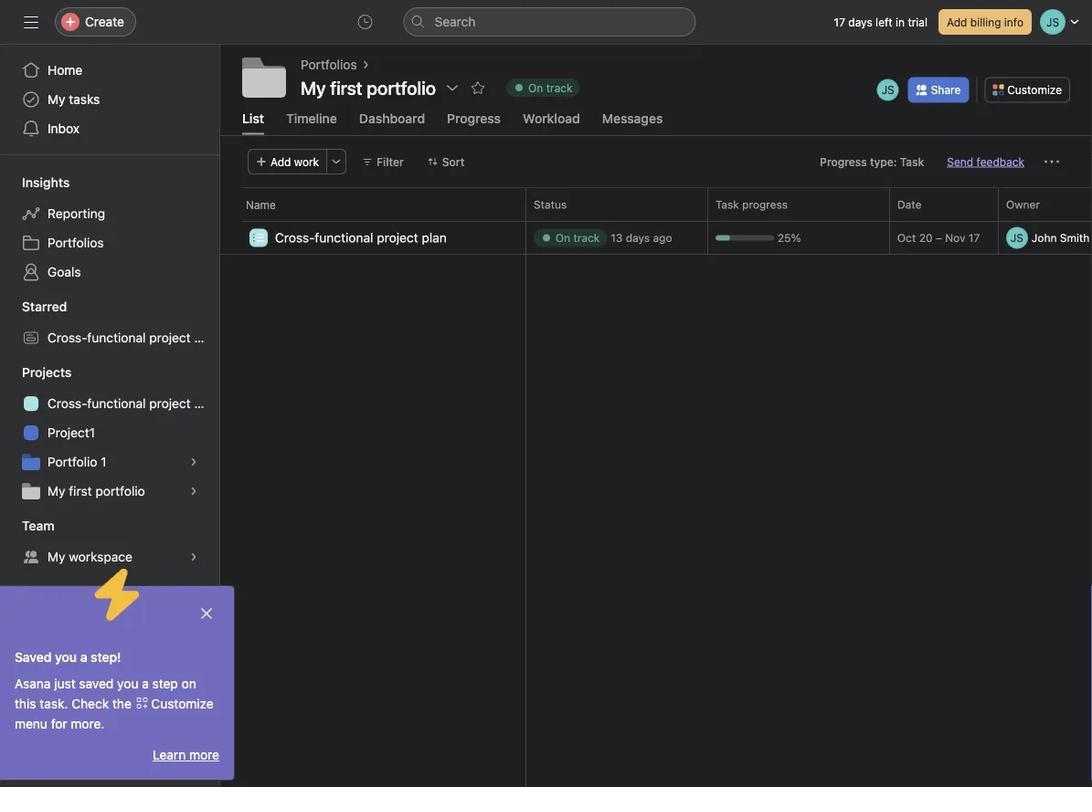 Task type: describe. For each thing, give the bounding box(es) containing it.
2 vertical spatial project
[[149, 396, 191, 411]]

timeline link
[[286, 111, 337, 135]]

dashboard
[[359, 111, 425, 126]]

show options image
[[445, 80, 460, 95]]

list
[[242, 111, 264, 126]]

create
[[85, 14, 124, 29]]

progress type: task button
[[812, 149, 933, 174]]

2 vertical spatial cross-functional project plan link
[[11, 389, 219, 419]]

saved
[[79, 677, 114, 692]]

date
[[898, 198, 922, 211]]

cross-functional project plan link inside cell
[[275, 228, 447, 248]]

asana
[[15, 677, 51, 692]]

projects
[[22, 365, 72, 380]]

cross- inside starred element
[[48, 330, 87, 346]]

search button
[[404, 7, 696, 37]]

history image
[[358, 15, 373, 29]]

workspace
[[69, 550, 132, 565]]

0 vertical spatial portfolios link
[[301, 55, 357, 75]]

this
[[15, 697, 36, 712]]

a inside asana just saved you a step on this task. check the
[[142, 677, 149, 692]]

portfolio
[[48, 455, 97, 470]]

add for add work
[[271, 155, 291, 168]]

add work button
[[248, 149, 327, 174]]

days for 13
[[626, 232, 650, 244]]

show options for owner column image
[[1085, 199, 1092, 210]]

starred button
[[0, 298, 67, 316]]

nov
[[945, 232, 966, 244]]

goals
[[48, 265, 81, 280]]

plan inside cell
[[422, 230, 447, 245]]

0 vertical spatial js
[[882, 84, 895, 96]]

cross-functional project plan cell
[[220, 221, 526, 257]]

my for my tasks
[[48, 92, 65, 107]]

progress link
[[447, 111, 501, 135]]

cell inside the "cross-functional project plan" row
[[526, 221, 708, 255]]

timeline
[[286, 111, 337, 126]]

on track for cell containing on track
[[556, 232, 600, 244]]

progress
[[742, 198, 788, 211]]

feedback
[[977, 155, 1025, 168]]

my first portfolio link
[[11, 477, 208, 506]]

insights button
[[0, 174, 70, 192]]

close toast image
[[199, 607, 214, 622]]

owner
[[1006, 198, 1040, 211]]

my tasks link
[[11, 85, 208, 114]]

global element
[[0, 45, 219, 154]]

filter
[[377, 155, 404, 168]]

saved you a step!
[[15, 650, 121, 666]]

send feedback link
[[947, 153, 1025, 170]]

on track for on track popup button
[[528, 81, 573, 94]]

you inside asana just saved you a step on this task. check the
[[117, 677, 138, 692]]

first
[[69, 484, 92, 499]]

1
[[101, 455, 107, 470]]

track for cell containing on track
[[574, 232, 600, 244]]

13
[[611, 232, 623, 244]]

task progress
[[716, 198, 788, 211]]

name
[[246, 198, 276, 211]]

my workspace link
[[11, 543, 208, 572]]

plan inside projects element
[[194, 396, 219, 411]]

share button
[[908, 77, 969, 103]]

inbox link
[[11, 114, 208, 144]]

menu
[[15, 717, 47, 732]]

customize menu for more.
[[15, 697, 214, 732]]

info
[[1005, 16, 1024, 28]]

js inside the "cross-functional project plan" row
[[1011, 232, 1024, 244]]

send feedback
[[947, 155, 1025, 168]]

see details, my workspace image
[[188, 552, 199, 563]]

progress for progress type: task
[[820, 155, 867, 168]]

insights
[[22, 175, 70, 190]]

search
[[435, 14, 476, 29]]

status
[[534, 198, 567, 211]]

type:
[[870, 155, 897, 168]]

my for my first portfolio
[[301, 77, 326, 98]]

0 vertical spatial you
[[55, 650, 77, 666]]

sort button
[[419, 149, 473, 174]]

teams element
[[0, 510, 219, 576]]

learn
[[153, 748, 186, 763]]

cross-functional project plan inside starred element
[[48, 330, 219, 346]]

hide sidebar image
[[24, 15, 38, 29]]

functional inside cell
[[315, 230, 373, 245]]

learn more
[[153, 748, 219, 763]]

17 days left in trial
[[834, 16, 928, 28]]

list link
[[242, 111, 264, 135]]

0 vertical spatial portfolios
[[301, 57, 357, 72]]

home link
[[11, 56, 208, 85]]

cross-functional project plan inside projects element
[[48, 396, 219, 411]]

my first portfolio
[[48, 484, 145, 499]]

0 horizontal spatial more actions image
[[331, 156, 342, 167]]

0 vertical spatial 17
[[834, 16, 846, 28]]

add billing info button
[[939, 9, 1032, 35]]

first portfolio
[[330, 77, 436, 98]]

starred
[[22, 299, 67, 314]]

reporting
[[48, 206, 105, 221]]

add to starred image
[[471, 80, 485, 95]]

inbox
[[48, 121, 80, 136]]

functional inside projects element
[[87, 396, 146, 411]]

reporting link
[[11, 199, 208, 229]]

billing
[[971, 16, 1001, 28]]

add work
[[271, 155, 319, 168]]

my for my first portfolio
[[48, 484, 65, 499]]

on
[[182, 677, 196, 692]]

messages link
[[602, 111, 663, 135]]

messages
[[602, 111, 663, 126]]

the
[[112, 697, 131, 712]]

portfolios inside insights element
[[48, 235, 104, 250]]

ago
[[653, 232, 672, 244]]

cross-functional project plan row
[[220, 221, 1092, 257]]

on inside the "cross-functional project plan" row
[[556, 232, 571, 244]]

task.
[[40, 697, 68, 712]]



Task type: locate. For each thing, give the bounding box(es) containing it.
insights element
[[0, 166, 219, 291]]

1 vertical spatial on track
[[556, 232, 600, 244]]

progress type: task
[[820, 155, 925, 168]]

1 horizontal spatial portfolios link
[[301, 55, 357, 75]]

1 vertical spatial plan
[[194, 330, 219, 346]]

oct 20 – nov 17
[[898, 232, 980, 244]]

team button
[[0, 517, 55, 536]]

add billing info
[[947, 16, 1024, 28]]

you up just
[[55, 650, 77, 666]]

20
[[919, 232, 933, 244]]

1 horizontal spatial you
[[117, 677, 138, 692]]

check
[[72, 697, 109, 712]]

0 vertical spatial cross-
[[275, 230, 315, 245]]

js left share button
[[882, 84, 895, 96]]

row
[[220, 187, 1092, 221], [220, 220, 1092, 222]]

1 vertical spatial days
[[626, 232, 650, 244]]

portfolio 1 link
[[11, 448, 208, 477]]

1 vertical spatial portfolios
[[48, 235, 104, 250]]

days left left
[[849, 16, 873, 28]]

list image
[[253, 232, 264, 243]]

0 horizontal spatial portfolios link
[[11, 229, 208, 258]]

search list box
[[404, 7, 696, 37]]

days right the 13
[[626, 232, 650, 244]]

portfolio 1
[[48, 455, 107, 470]]

my inside the teams element
[[48, 550, 65, 565]]

1 horizontal spatial portfolios
[[301, 57, 357, 72]]

portfolios up my first portfolio
[[301, 57, 357, 72]]

portfolios link up my first portfolio
[[301, 55, 357, 75]]

team
[[22, 519, 55, 534]]

track up workload at the top
[[546, 81, 573, 94]]

customize for customize
[[1008, 84, 1062, 96]]

0 horizontal spatial on
[[528, 81, 543, 94]]

saved
[[15, 650, 52, 666]]

customize
[[1008, 84, 1062, 96], [151, 697, 214, 712]]

my tasks
[[48, 92, 100, 107]]

my inside the global element
[[48, 92, 65, 107]]

1 horizontal spatial js
[[1011, 232, 1024, 244]]

days for 17
[[849, 16, 873, 28]]

customize for customize menu for more.
[[151, 697, 214, 712]]

learn more link
[[153, 748, 219, 763]]

a left step!
[[80, 650, 87, 666]]

progress down the add to starred "image"
[[447, 111, 501, 126]]

my up timeline
[[301, 77, 326, 98]]

0 horizontal spatial progress
[[447, 111, 501, 126]]

functional inside starred element
[[87, 330, 146, 346]]

more actions image right feedback
[[1045, 154, 1060, 169]]

2 row from the top
[[220, 220, 1092, 222]]

workload
[[523, 111, 580, 126]]

cross-functional project plan down goals link
[[48, 330, 219, 346]]

functional up project1 link
[[87, 396, 146, 411]]

my for my workspace
[[48, 550, 65, 565]]

1 vertical spatial a
[[142, 677, 149, 692]]

create button
[[55, 7, 136, 37]]

17 right nov
[[969, 232, 980, 244]]

customize inside customize menu for more.
[[151, 697, 214, 712]]

track for on track popup button
[[546, 81, 573, 94]]

0 vertical spatial task
[[900, 155, 925, 168]]

customize down on
[[151, 697, 214, 712]]

0 horizontal spatial portfolios
[[48, 235, 104, 250]]

plan inside starred element
[[194, 330, 219, 346]]

0 vertical spatial progress
[[447, 111, 501, 126]]

on track left the 13
[[556, 232, 600, 244]]

cross-functional project plan link down filter dropdown button
[[275, 228, 447, 248]]

my inside projects element
[[48, 484, 65, 499]]

0 vertical spatial track
[[546, 81, 573, 94]]

on track up workload at the top
[[528, 81, 573, 94]]

track inside cell
[[574, 232, 600, 244]]

–
[[936, 232, 942, 244]]

js left john
[[1011, 232, 1024, 244]]

on track button
[[498, 75, 588, 101]]

17 inside the "cross-functional project plan" row
[[969, 232, 980, 244]]

for
[[51, 717, 67, 732]]

0 horizontal spatial task
[[716, 198, 739, 211]]

my left first
[[48, 484, 65, 499]]

on inside on track popup button
[[528, 81, 543, 94]]

js
[[882, 84, 895, 96], [1011, 232, 1024, 244]]

progress
[[447, 111, 501, 126], [820, 155, 867, 168]]

25%
[[778, 232, 801, 244]]

more actions image right work
[[331, 156, 342, 167]]

step!
[[91, 650, 121, 666]]

1 row from the top
[[220, 187, 1092, 221]]

projects button
[[0, 364, 72, 382]]

1 horizontal spatial task
[[900, 155, 925, 168]]

you
[[55, 650, 77, 666], [117, 677, 138, 692]]

project1 link
[[11, 419, 208, 448]]

1 horizontal spatial progress
[[820, 155, 867, 168]]

on down status
[[556, 232, 571, 244]]

cross- up project1
[[48, 396, 87, 411]]

send
[[947, 155, 974, 168]]

0 vertical spatial on
[[528, 81, 543, 94]]

projects element
[[0, 357, 219, 510]]

portfolio
[[95, 484, 145, 499]]

my first portfolio
[[301, 77, 436, 98]]

cross-functional project plan link inside starred element
[[11, 324, 219, 353]]

cross-functional project plan up project1 link
[[48, 396, 219, 411]]

more.
[[71, 717, 105, 732]]

goals link
[[11, 258, 208, 287]]

functional down goals link
[[87, 330, 146, 346]]

cross-functional project plan link up project1
[[11, 389, 219, 419]]

1 vertical spatial task
[[716, 198, 739, 211]]

starred element
[[0, 291, 219, 357]]

13 days ago
[[611, 232, 672, 244]]

0 horizontal spatial days
[[626, 232, 650, 244]]

2 vertical spatial cross-
[[48, 396, 87, 411]]

oct
[[898, 232, 916, 244]]

john smith
[[1032, 232, 1090, 244]]

my
[[301, 77, 326, 98], [48, 92, 65, 107], [48, 484, 65, 499], [48, 550, 65, 565]]

cell containing on track
[[526, 221, 708, 255]]

1 horizontal spatial add
[[947, 16, 968, 28]]

1 horizontal spatial more actions image
[[1045, 154, 1060, 169]]

cross- right list "image"
[[275, 230, 315, 245]]

progress inside dropdown button
[[820, 155, 867, 168]]

share
[[931, 84, 961, 96]]

0 horizontal spatial a
[[80, 650, 87, 666]]

customize button
[[985, 77, 1070, 103]]

sort
[[442, 155, 465, 168]]

left
[[876, 16, 893, 28]]

project up see details, portfolio 1 icon
[[149, 396, 191, 411]]

track left the 13
[[574, 232, 600, 244]]

2 vertical spatial cross-functional project plan
[[48, 396, 219, 411]]

1 vertical spatial project
[[149, 330, 191, 346]]

my left tasks
[[48, 92, 65, 107]]

more
[[189, 748, 219, 763]]

my down team
[[48, 550, 65, 565]]

days inside the "cross-functional project plan" row
[[626, 232, 650, 244]]

project inside cell
[[377, 230, 418, 245]]

0 vertical spatial customize
[[1008, 84, 1062, 96]]

add for add billing info
[[947, 16, 968, 28]]

cross- down starred
[[48, 330, 87, 346]]

home
[[48, 63, 82, 78]]

you up the
[[117, 677, 138, 692]]

asana just saved you a step on this task. check the
[[15, 677, 196, 712]]

john
[[1032, 232, 1057, 244]]

1 vertical spatial portfolios link
[[11, 229, 208, 258]]

1 vertical spatial functional
[[87, 330, 146, 346]]

customize down info
[[1008, 84, 1062, 96]]

0 horizontal spatial customize
[[151, 697, 214, 712]]

project inside starred element
[[149, 330, 191, 346]]

1 vertical spatial 17
[[969, 232, 980, 244]]

tasks
[[69, 92, 100, 107]]

1 vertical spatial add
[[271, 155, 291, 168]]

1 vertical spatial customize
[[151, 697, 214, 712]]

functional down work
[[315, 230, 373, 245]]

portfolios link down reporting
[[11, 229, 208, 258]]

workload link
[[523, 111, 580, 135]]

1 vertical spatial cross-
[[48, 330, 87, 346]]

progress left the type:
[[820, 155, 867, 168]]

0 vertical spatial cross-functional project plan
[[275, 230, 447, 245]]

1 horizontal spatial on
[[556, 232, 571, 244]]

functional
[[315, 230, 373, 245], [87, 330, 146, 346], [87, 396, 146, 411]]

0 vertical spatial project
[[377, 230, 418, 245]]

1 horizontal spatial 17
[[969, 232, 980, 244]]

on up workload at the top
[[528, 81, 543, 94]]

1 vertical spatial cross-functional project plan
[[48, 330, 219, 346]]

portfolios down reporting
[[48, 235, 104, 250]]

see details, my first portfolio image
[[188, 486, 199, 497]]

my workspace
[[48, 550, 132, 565]]

a left step
[[142, 677, 149, 692]]

1 horizontal spatial customize
[[1008, 84, 1062, 96]]

project down goals link
[[149, 330, 191, 346]]

0 vertical spatial on track
[[528, 81, 573, 94]]

17 left left
[[834, 16, 846, 28]]

customize inside dropdown button
[[1008, 84, 1062, 96]]

on
[[528, 81, 543, 94], [556, 232, 571, 244]]

1 vertical spatial js
[[1011, 232, 1024, 244]]

cross-functional project plan down filter dropdown button
[[275, 230, 447, 245]]

a
[[80, 650, 87, 666], [142, 677, 149, 692]]

smith
[[1060, 232, 1090, 244]]

task inside progress type: task dropdown button
[[900, 155, 925, 168]]

progress for progress
[[447, 111, 501, 126]]

0 vertical spatial plan
[[422, 230, 447, 245]]

add left work
[[271, 155, 291, 168]]

row containing name
[[220, 187, 1092, 221]]

on track inside cell
[[556, 232, 600, 244]]

in
[[896, 16, 905, 28]]

on track
[[528, 81, 573, 94], [556, 232, 600, 244]]

1 vertical spatial you
[[117, 677, 138, 692]]

1 vertical spatial progress
[[820, 155, 867, 168]]

step
[[152, 677, 178, 692]]

1 vertical spatial on
[[556, 232, 571, 244]]

0 horizontal spatial track
[[546, 81, 573, 94]]

on track inside popup button
[[528, 81, 573, 94]]

1 horizontal spatial track
[[574, 232, 600, 244]]

0 horizontal spatial you
[[55, 650, 77, 666]]

filter button
[[354, 149, 412, 174]]

task right the type:
[[900, 155, 925, 168]]

project down filter on the left of page
[[377, 230, 418, 245]]

1 vertical spatial track
[[574, 232, 600, 244]]

2 vertical spatial functional
[[87, 396, 146, 411]]

0 vertical spatial functional
[[315, 230, 373, 245]]

cross-functional project plan inside cell
[[275, 230, 447, 245]]

cross-functional project plan
[[275, 230, 447, 245], [48, 330, 219, 346], [48, 396, 219, 411]]

task left progress
[[716, 198, 739, 211]]

cell
[[526, 221, 708, 255]]

0 vertical spatial cross-functional project plan link
[[275, 228, 447, 248]]

0 vertical spatial days
[[849, 16, 873, 28]]

trial
[[908, 16, 928, 28]]

add left billing
[[947, 16, 968, 28]]

0 horizontal spatial 17
[[834, 16, 846, 28]]

see details, portfolio 1 image
[[188, 457, 199, 468]]

cross-functional project plan link down goals link
[[11, 324, 219, 353]]

dashboard link
[[359, 111, 425, 135]]

1 horizontal spatial days
[[849, 16, 873, 28]]

more actions image
[[1045, 154, 1060, 169], [331, 156, 342, 167]]

0 horizontal spatial js
[[882, 84, 895, 96]]

portfolios link
[[301, 55, 357, 75], [11, 229, 208, 258]]

1 vertical spatial cross-functional project plan link
[[11, 324, 219, 353]]

0 horizontal spatial add
[[271, 155, 291, 168]]

0 vertical spatial add
[[947, 16, 968, 28]]

2 vertical spatial plan
[[194, 396, 219, 411]]

cross- inside cell
[[275, 230, 315, 245]]

just
[[54, 677, 76, 692]]

cross- inside projects element
[[48, 396, 87, 411]]

0 vertical spatial a
[[80, 650, 87, 666]]

track inside popup button
[[546, 81, 573, 94]]

1 horizontal spatial a
[[142, 677, 149, 692]]

portfolios
[[301, 57, 357, 72], [48, 235, 104, 250]]



Task type: vqa. For each thing, say whether or not it's contained in the screenshot.
"9" at the right of page
no



